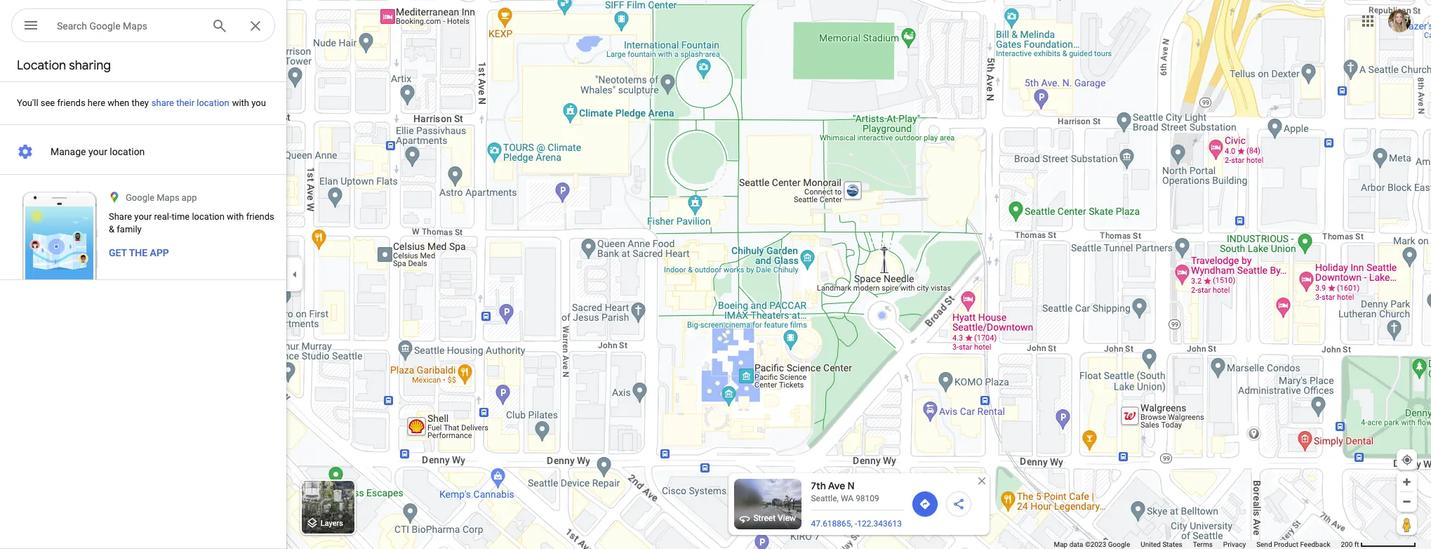 Task type: describe. For each thing, give the bounding box(es) containing it.
app for get the app
[[150, 247, 169, 258]]

privacy button
[[1224, 540, 1246, 549]]

search
[[57, 20, 87, 32]]

they
[[132, 98, 149, 108]]

&
[[109, 224, 115, 235]]

google inside location sharing main content
[[126, 192, 154, 203]]

122.343613
[[857, 519, 902, 529]]

send product feedback button
[[1257, 540, 1331, 549]]

location inside manage your location link
[[110, 146, 145, 157]]

get the app
[[109, 247, 169, 258]]

united
[[1141, 541, 1161, 548]]

with inside share your real-time location with friends & family
[[227, 211, 244, 222]]

47.618865, -122.343613
[[811, 519, 902, 529]]

terms button
[[1193, 540, 1213, 549]]

0 vertical spatial friends
[[57, 98, 85, 108]]


[[22, 15, 39, 35]]

states
[[1163, 541, 1183, 548]]

map data ©2023 google
[[1054, 541, 1131, 548]]

search google maps field containing search google maps
[[11, 8, 275, 43]]

manage your location link
[[0, 138, 286, 166]]

their
[[176, 98, 195, 108]]

google inside 'field'
[[89, 20, 121, 32]]

share
[[152, 98, 174, 108]]

seattle,
[[811, 494, 839, 503]]

manage
[[51, 146, 86, 157]]

app for google maps app
[[182, 192, 197, 203]]

n
[[848, 480, 855, 492]]

47.618865, -122.343613 button
[[811, 518, 902, 529]]

ft
[[1355, 541, 1360, 548]]

you'll see friends here when they share their location with you
[[17, 98, 266, 108]]

 button
[[11, 8, 51, 45]]

data
[[1070, 541, 1084, 548]]

sharing
[[69, 58, 111, 74]]

directions image
[[919, 498, 931, 510]]

share
[[109, 211, 132, 222]]

time
[[172, 211, 190, 222]]

friends inside share your real-time location with friends & family
[[246, 211, 274, 222]]

200 ft button
[[1341, 541, 1417, 548]]

get
[[109, 247, 127, 258]]

get the app button
[[109, 246, 169, 260]]

here
[[88, 98, 105, 108]]

7th ave n seattle, wa 98109
[[811, 480, 880, 503]]



Task type: locate. For each thing, give the bounding box(es) containing it.
google
[[89, 20, 121, 32], [126, 192, 154, 203], [1109, 541, 1131, 548]]

collapse side panel image
[[287, 267, 303, 282]]

location sharing main content
[[0, 51, 286, 549]]

footer
[[1054, 540, 1341, 549]]

app up time
[[182, 192, 197, 203]]

zoom out image
[[1402, 496, 1413, 507]]

0 horizontal spatial maps
[[123, 20, 147, 32]]

2 vertical spatial google
[[1109, 541, 1131, 548]]

0 vertical spatial your
[[88, 146, 107, 157]]

location
[[17, 58, 66, 74]]

you
[[252, 98, 266, 108]]

the
[[129, 247, 148, 258]]

47.618865,
[[811, 519, 853, 529]]

when
[[108, 98, 129, 108]]

google maps app
[[126, 192, 197, 203]]

location down when
[[110, 146, 145, 157]]

your inside share your real-time location with friends & family
[[134, 211, 152, 222]]

view
[[778, 513, 796, 523]]

1 vertical spatial with
[[227, 211, 244, 222]]

street
[[754, 513, 776, 523]]

your inside manage your location link
[[88, 146, 107, 157]]

1 vertical spatial friends
[[246, 211, 274, 222]]

street view button
[[734, 479, 802, 529]]

0 vertical spatial maps
[[123, 20, 147, 32]]

real-
[[154, 211, 172, 222]]

map
[[1054, 541, 1068, 548]]

google right search
[[89, 20, 121, 32]]

Search Google Maps field
[[11, 8, 275, 43], [57, 17, 200, 34]]

1 vertical spatial maps
[[157, 192, 180, 203]]

manage your location
[[51, 146, 145, 157]]

app right the
[[150, 247, 169, 258]]

0 horizontal spatial google
[[89, 20, 121, 32]]

share their location link
[[135, 81, 246, 125]]

0 vertical spatial app
[[182, 192, 197, 203]]

98109
[[856, 494, 880, 503]]

search google maps field inside search field
[[57, 17, 200, 34]]

app
[[182, 192, 197, 203], [150, 247, 169, 258]]

maps
[[123, 20, 147, 32], [157, 192, 180, 203]]

maps up real-
[[157, 192, 180, 203]]

wa
[[841, 494, 854, 503]]

-
[[855, 519, 857, 529]]

feedback
[[1301, 541, 1331, 548]]

1 horizontal spatial friends
[[246, 211, 274, 222]]

your right manage
[[88, 146, 107, 157]]

location inside share your real-time location with friends & family
[[192, 211, 225, 222]]

0 horizontal spatial friends
[[57, 98, 85, 108]]

close image
[[976, 475, 988, 487]]

location
[[197, 98, 229, 108], [110, 146, 145, 157], [192, 211, 225, 222]]

200
[[1341, 541, 1353, 548]]

1 horizontal spatial app
[[182, 192, 197, 203]]

map · use arrow keys to pan the map. · get details about a place by pressing its corresponding number key. application
[[0, 0, 1432, 549]]

show your location image
[[1402, 454, 1414, 466]]

app inside button
[[150, 247, 169, 258]]

1 vertical spatial google
[[126, 192, 154, 203]]

200 ft
[[1341, 541, 1360, 548]]

2 horizontal spatial google
[[1109, 541, 1131, 548]]

location right time
[[192, 211, 225, 222]]

none search field containing 
[[11, 8, 275, 45]]

street view
[[754, 513, 796, 523]]

show street view coverage image
[[1397, 514, 1418, 535]]

product
[[1274, 541, 1299, 548]]

google account: michelle dermenjian  
(michelle.dermenjian@adept.ai) image
[[1389, 10, 1411, 32]]

0 vertical spatial location
[[197, 98, 229, 108]]

None search field
[[11, 8, 275, 45]]

layers
[[321, 519, 343, 528]]

footer inside google maps element
[[1054, 540, 1341, 549]]

7th
[[811, 480, 826, 492]]

footer containing map data ©2023 google
[[1054, 540, 1341, 549]]

friends
[[57, 98, 85, 108], [246, 211, 274, 222]]

0 vertical spatial with
[[232, 98, 249, 108]]

zoom in image
[[1402, 477, 1413, 487]]

google right ©2023
[[1109, 541, 1131, 548]]

united states
[[1141, 541, 1183, 548]]

your
[[88, 146, 107, 157], [134, 211, 152, 222]]

google up the share
[[126, 192, 154, 203]]

1 horizontal spatial your
[[134, 211, 152, 222]]

7th ave n dialog
[[811, 479, 908, 535]]

you'll
[[17, 98, 38, 108]]

maps inside location sharing main content
[[157, 192, 180, 203]]

maps inside the search google maps 'field'
[[123, 20, 147, 32]]

google maps element
[[0, 0, 1432, 549]]

your up family at the top left of page
[[134, 211, 152, 222]]

terms
[[1193, 541, 1213, 548]]

your for location
[[88, 146, 107, 157]]

0 horizontal spatial your
[[88, 146, 107, 157]]

0 horizontal spatial app
[[150, 247, 169, 258]]

0 vertical spatial google
[[89, 20, 121, 32]]

with right time
[[227, 211, 244, 222]]

location sharing
[[17, 58, 111, 74]]

ave
[[828, 480, 846, 492]]

with
[[232, 98, 249, 108], [227, 211, 244, 222]]

privacy
[[1224, 541, 1246, 548]]

send
[[1257, 541, 1273, 548]]

your for real-
[[134, 211, 152, 222]]

united states button
[[1141, 540, 1183, 549]]

family
[[117, 224, 142, 235]]

share image
[[953, 498, 964, 510]]

search google maps
[[57, 20, 147, 32]]

see
[[41, 98, 55, 108]]

1 horizontal spatial google
[[126, 192, 154, 203]]

1 vertical spatial app
[[150, 247, 169, 258]]

7th ave n element
[[728, 473, 990, 535]]

©2023
[[1085, 541, 1107, 548]]

maps right search
[[123, 20, 147, 32]]

share your real-time location with friends & family
[[109, 211, 274, 235]]

1 vertical spatial location
[[110, 146, 145, 157]]

1 vertical spatial your
[[134, 211, 152, 222]]

location right the their
[[197, 98, 229, 108]]

with left 'you'
[[232, 98, 249, 108]]

none search field inside google maps element
[[11, 8, 275, 45]]

2 vertical spatial location
[[192, 211, 225, 222]]

send product feedback
[[1257, 541, 1331, 548]]

1 horizontal spatial maps
[[157, 192, 180, 203]]



Task type: vqa. For each thing, say whether or not it's contained in the screenshot.
the bottom the 2440
no



